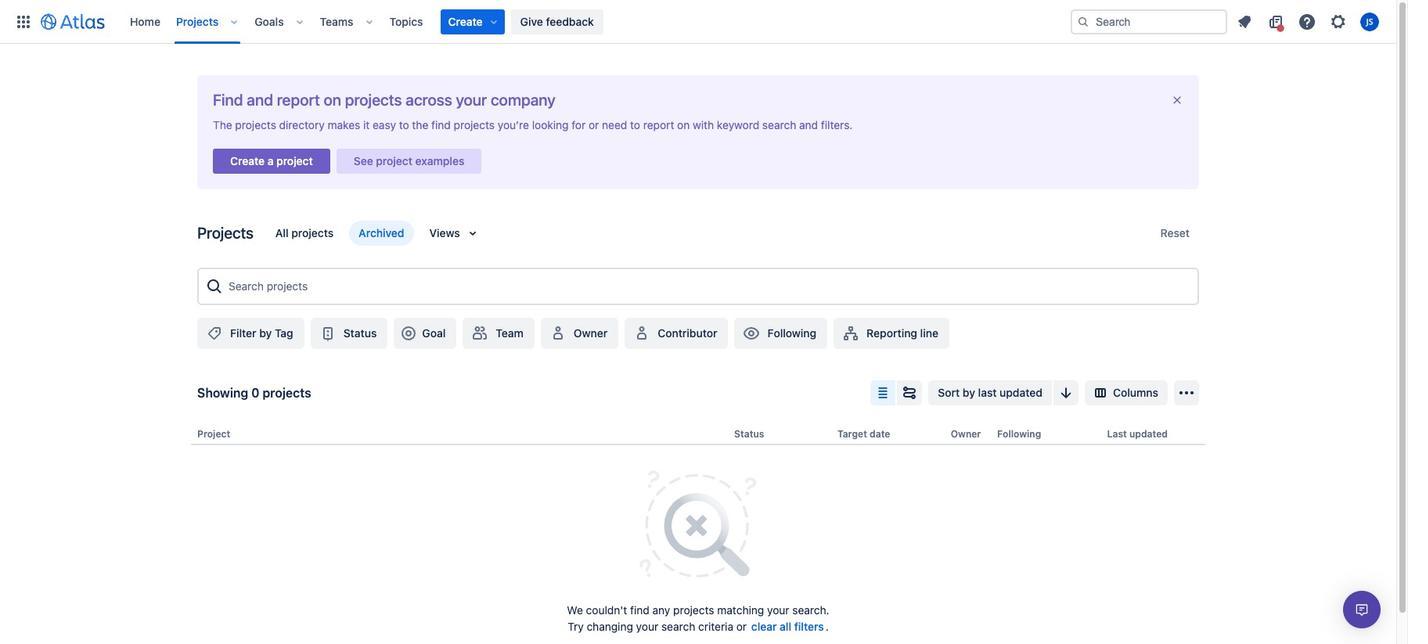 Task type: locate. For each thing, give the bounding box(es) containing it.
projects inside all projects button
[[292, 226, 334, 240]]

0 vertical spatial owner
[[574, 327, 608, 340]]

projects up search projects icon
[[197, 224, 254, 242]]

1 vertical spatial search
[[662, 620, 696, 633]]

and left filters.
[[800, 118, 818, 132]]

views
[[430, 226, 460, 240]]

1 vertical spatial report
[[644, 118, 675, 132]]

1 horizontal spatial status
[[735, 428, 765, 440]]

.
[[826, 620, 829, 633]]

goal
[[422, 327, 446, 340]]

settings image
[[1330, 12, 1348, 31]]

and right find
[[247, 91, 273, 109]]

see
[[354, 154, 373, 168]]

1 vertical spatial owner
[[951, 428, 981, 440]]

create a project
[[230, 154, 313, 168]]

status
[[344, 327, 377, 340], [735, 428, 765, 440]]

team button
[[463, 318, 535, 349]]

owner button
[[541, 318, 619, 349]]

following
[[768, 327, 817, 340], [998, 428, 1042, 440]]

company
[[491, 91, 556, 109]]

see project examples button
[[337, 144, 482, 179]]

reverse sort order image
[[1057, 384, 1076, 402]]

1 vertical spatial your
[[767, 604, 790, 617]]

following right following "image"
[[768, 327, 817, 340]]

on left with
[[677, 118, 690, 132]]

you're
[[498, 118, 529, 132]]

reporting line
[[867, 327, 939, 340]]

1 horizontal spatial your
[[636, 620, 659, 633]]

1 horizontal spatial find
[[630, 604, 650, 617]]

create inside create popup button
[[448, 14, 483, 28]]

feedback
[[546, 14, 594, 28]]

contributor
[[658, 327, 718, 340]]

status inside button
[[344, 327, 377, 340]]

the projects directory makes it easy to the find projects you're looking for or need to report on with keyword search and filters.
[[213, 118, 853, 132]]

open intercom messenger image
[[1353, 601, 1372, 619]]

we
[[567, 604, 583, 617]]

keyword
[[717, 118, 760, 132]]

create for create a project
[[230, 154, 265, 168]]

0 horizontal spatial project
[[277, 154, 313, 168]]

status image
[[318, 324, 337, 343]]

0 vertical spatial following
[[768, 327, 817, 340]]

filters.
[[821, 118, 853, 132]]

updated right last
[[1130, 428, 1168, 440]]

to
[[399, 118, 409, 132], [630, 118, 641, 132]]

1 horizontal spatial by
[[963, 386, 976, 399]]

following down the sort by last updated dropdown button
[[998, 428, 1042, 440]]

0 horizontal spatial find
[[432, 118, 451, 132]]

0 vertical spatial or
[[589, 118, 599, 132]]

search down any
[[662, 620, 696, 633]]

0 horizontal spatial create
[[230, 154, 265, 168]]

project right the a
[[277, 154, 313, 168]]

0 horizontal spatial or
[[589, 118, 599, 132]]

filter by tag button
[[197, 318, 304, 349]]

topics link
[[385, 9, 428, 34]]

and
[[247, 91, 273, 109], [800, 118, 818, 132]]

create inside create a project button
[[230, 154, 265, 168]]

0 vertical spatial updated
[[1000, 386, 1043, 399]]

1 vertical spatial status
[[735, 428, 765, 440]]

1 vertical spatial updated
[[1130, 428, 1168, 440]]

0 vertical spatial create
[[448, 14, 483, 28]]

or
[[589, 118, 599, 132], [737, 620, 747, 633]]

or down matching
[[737, 620, 747, 633]]

find
[[432, 118, 451, 132], [630, 604, 650, 617]]

by inside button
[[259, 327, 272, 340]]

report up directory
[[277, 91, 320, 109]]

0 horizontal spatial by
[[259, 327, 272, 340]]

1 vertical spatial and
[[800, 118, 818, 132]]

1 horizontal spatial and
[[800, 118, 818, 132]]

top element
[[9, 0, 1071, 43]]

to left the
[[399, 118, 409, 132]]

last
[[1108, 428, 1127, 440]]

0 vertical spatial by
[[259, 327, 272, 340]]

0 vertical spatial your
[[456, 91, 487, 109]]

the
[[412, 118, 429, 132]]

0 horizontal spatial to
[[399, 118, 409, 132]]

create left the a
[[230, 154, 265, 168]]

by for filter
[[259, 327, 272, 340]]

or inside we couldn't find any projects matching your search. try changing your search criteria or clear all filters .
[[737, 620, 747, 633]]

0 vertical spatial projects
[[176, 14, 219, 28]]

your
[[456, 91, 487, 109], [767, 604, 790, 617], [636, 620, 659, 633]]

by left last at the bottom of the page
[[963, 386, 976, 399]]

0 horizontal spatial updated
[[1000, 386, 1043, 399]]

looking
[[532, 118, 569, 132]]

1 to from the left
[[399, 118, 409, 132]]

try
[[568, 620, 584, 633]]

makes
[[328, 118, 360, 132]]

0 horizontal spatial owner
[[574, 327, 608, 340]]

for
[[572, 118, 586, 132]]

0 horizontal spatial your
[[456, 91, 487, 109]]

updated inside dropdown button
[[1000, 386, 1043, 399]]

banner
[[0, 0, 1397, 44]]

report
[[277, 91, 320, 109], [644, 118, 675, 132]]

search
[[763, 118, 797, 132], [662, 620, 696, 633]]

date
[[870, 428, 891, 440]]

goals
[[255, 14, 284, 28]]

projects right "home"
[[176, 14, 219, 28]]

create for create
[[448, 14, 483, 28]]

Search field
[[1071, 9, 1228, 34]]

2 horizontal spatial your
[[767, 604, 790, 617]]

projects up "criteria"
[[673, 604, 715, 617]]

display as list image
[[874, 384, 893, 402]]

create right topics
[[448, 14, 483, 28]]

goals link
[[250, 9, 289, 34]]

help image
[[1298, 12, 1317, 31]]

owner
[[574, 327, 608, 340], [951, 428, 981, 440]]

0 vertical spatial status
[[344, 327, 377, 340]]

projects right the all
[[292, 226, 334, 240]]

1 vertical spatial by
[[963, 386, 976, 399]]

1 horizontal spatial project
[[376, 154, 413, 168]]

1 project from the left
[[277, 154, 313, 168]]

1 vertical spatial on
[[677, 118, 690, 132]]

updated right last at the bottom of the page
[[1000, 386, 1043, 399]]

notifications image
[[1236, 12, 1254, 31]]

1 vertical spatial or
[[737, 620, 747, 633]]

to right 'need'
[[630, 118, 641, 132]]

sort by last updated button
[[929, 381, 1052, 406]]

0 vertical spatial search
[[763, 118, 797, 132]]

clear all filters button
[[750, 619, 826, 638]]

0 horizontal spatial status
[[344, 327, 377, 340]]

find right the
[[432, 118, 451, 132]]

projects
[[345, 91, 402, 109], [235, 118, 276, 132], [454, 118, 495, 132], [292, 226, 334, 240], [263, 386, 311, 400], [673, 604, 715, 617]]

0 horizontal spatial on
[[324, 91, 341, 109]]

1 horizontal spatial owner
[[951, 428, 981, 440]]

create a project button
[[213, 144, 330, 179]]

1 horizontal spatial search
[[763, 118, 797, 132]]

archived button
[[349, 221, 414, 246]]

1 vertical spatial find
[[630, 604, 650, 617]]

0 vertical spatial on
[[324, 91, 341, 109]]

projects
[[176, 14, 219, 28], [197, 224, 254, 242]]

1 horizontal spatial to
[[630, 118, 641, 132]]

filter
[[230, 327, 256, 340]]

0 vertical spatial report
[[277, 91, 320, 109]]

1 horizontal spatial following
[[998, 428, 1042, 440]]

see project examples
[[354, 154, 465, 168]]

0 horizontal spatial and
[[247, 91, 273, 109]]

projects link
[[171, 9, 223, 34]]

reset button
[[1151, 221, 1200, 246]]

last updated
[[1108, 428, 1168, 440]]

search right keyword
[[763, 118, 797, 132]]

1 horizontal spatial report
[[644, 118, 675, 132]]

close banner image
[[1171, 94, 1184, 106]]

your down any
[[636, 620, 659, 633]]

with
[[693, 118, 714, 132]]

target
[[838, 428, 868, 440]]

on up makes
[[324, 91, 341, 109]]

reset
[[1161, 226, 1190, 240]]

by left tag
[[259, 327, 272, 340]]

1 horizontal spatial updated
[[1130, 428, 1168, 440]]

1 vertical spatial create
[[230, 154, 265, 168]]

report right 'need'
[[644, 118, 675, 132]]

across
[[406, 91, 452, 109]]

contributor button
[[625, 318, 729, 349]]

on
[[324, 91, 341, 109], [677, 118, 690, 132]]

last
[[979, 386, 997, 399]]

0 vertical spatial find
[[432, 118, 451, 132]]

following inside button
[[768, 327, 817, 340]]

columns button
[[1085, 381, 1168, 406]]

1 horizontal spatial or
[[737, 620, 747, 633]]

Search projects field
[[224, 273, 1192, 301]]

all
[[780, 620, 792, 634]]

project
[[277, 154, 313, 168], [376, 154, 413, 168]]

give feedback
[[520, 14, 594, 28]]

your right across
[[456, 91, 487, 109]]

by inside dropdown button
[[963, 386, 976, 399]]

or right 'for'
[[589, 118, 599, 132]]

find left any
[[630, 604, 650, 617]]

banner containing home
[[0, 0, 1397, 44]]

0 horizontal spatial following
[[768, 327, 817, 340]]

1 horizontal spatial create
[[448, 14, 483, 28]]

0 horizontal spatial search
[[662, 620, 696, 633]]

by for sort
[[963, 386, 976, 399]]

team
[[496, 327, 524, 340]]

project right see
[[376, 154, 413, 168]]

archived
[[359, 226, 404, 240]]

your for search.
[[767, 604, 790, 617]]

your up all
[[767, 604, 790, 617]]



Task type: vqa. For each thing, say whether or not it's contained in the screenshot.
the users
no



Task type: describe. For each thing, give the bounding box(es) containing it.
topics
[[390, 14, 423, 28]]

search image
[[1077, 15, 1090, 28]]

tag
[[275, 327, 293, 340]]

account image
[[1361, 12, 1380, 31]]

home link
[[125, 9, 165, 34]]

criteria
[[699, 620, 734, 633]]

reporting line button
[[834, 318, 950, 349]]

easy
[[373, 118, 396, 132]]

directory
[[279, 118, 325, 132]]

home
[[130, 14, 161, 28]]

projects inside top element
[[176, 14, 219, 28]]

filters
[[795, 620, 824, 634]]

projects right the "the"
[[235, 118, 276, 132]]

create button
[[441, 9, 505, 34]]

teams
[[320, 14, 354, 28]]

goal button
[[394, 318, 457, 349]]

a
[[268, 154, 274, 168]]

columns
[[1114, 386, 1159, 399]]

0 horizontal spatial report
[[277, 91, 320, 109]]

display as timeline image
[[901, 384, 920, 402]]

it
[[363, 118, 370, 132]]

showing
[[197, 386, 248, 400]]

following button
[[735, 318, 828, 349]]

search inside we couldn't find any projects matching your search. try changing your search criteria or clear all filters .
[[662, 620, 696, 633]]

search.
[[793, 604, 830, 617]]

examples
[[416, 154, 465, 168]]

status button
[[311, 318, 388, 349]]

tag image
[[205, 324, 224, 343]]

your for company
[[456, 91, 487, 109]]

project
[[197, 428, 230, 440]]

all
[[276, 226, 289, 240]]

0 vertical spatial and
[[247, 91, 273, 109]]

0
[[251, 386, 260, 400]]

switch to... image
[[14, 12, 33, 31]]

line
[[921, 327, 939, 340]]

search projects image
[[205, 277, 224, 296]]

find and report on projects across your company
[[213, 91, 556, 109]]

need
[[602, 118, 627, 132]]

2 to from the left
[[630, 118, 641, 132]]

find
[[213, 91, 243, 109]]

give feedback button
[[511, 9, 604, 34]]

all projects
[[276, 226, 334, 240]]

teams link
[[315, 9, 358, 34]]

projects right "0"
[[263, 386, 311, 400]]

showing 0 projects
[[197, 386, 311, 400]]

projects left you're
[[454, 118, 495, 132]]

any
[[653, 604, 671, 617]]

sort by last updated
[[938, 386, 1043, 399]]

2 vertical spatial your
[[636, 620, 659, 633]]

give
[[520, 14, 543, 28]]

or for criteria
[[737, 620, 747, 633]]

1 vertical spatial following
[[998, 428, 1042, 440]]

following image
[[743, 324, 762, 343]]

projects inside we couldn't find any projects matching your search. try changing your search criteria or clear all filters .
[[673, 604, 715, 617]]

or for for
[[589, 118, 599, 132]]

couldn't
[[586, 604, 627, 617]]

target date
[[838, 428, 891, 440]]

1 horizontal spatial on
[[677, 118, 690, 132]]

1 vertical spatial projects
[[197, 224, 254, 242]]

changing
[[587, 620, 633, 633]]

reporting
[[867, 327, 918, 340]]

matching
[[718, 604, 764, 617]]

projects up it
[[345, 91, 402, 109]]

views button
[[420, 221, 491, 246]]

2 project from the left
[[376, 154, 413, 168]]

owner inside button
[[574, 327, 608, 340]]

all projects button
[[266, 221, 343, 246]]

find inside we couldn't find any projects matching your search. try changing your search criteria or clear all filters .
[[630, 604, 650, 617]]

clear
[[752, 620, 777, 634]]

the
[[213, 118, 232, 132]]

sort
[[938, 386, 960, 399]]

filter by tag
[[230, 327, 293, 340]]

more options image
[[1178, 384, 1197, 402]]

we couldn't find any projects matching your search. try changing your search criteria or clear all filters .
[[567, 604, 830, 634]]



